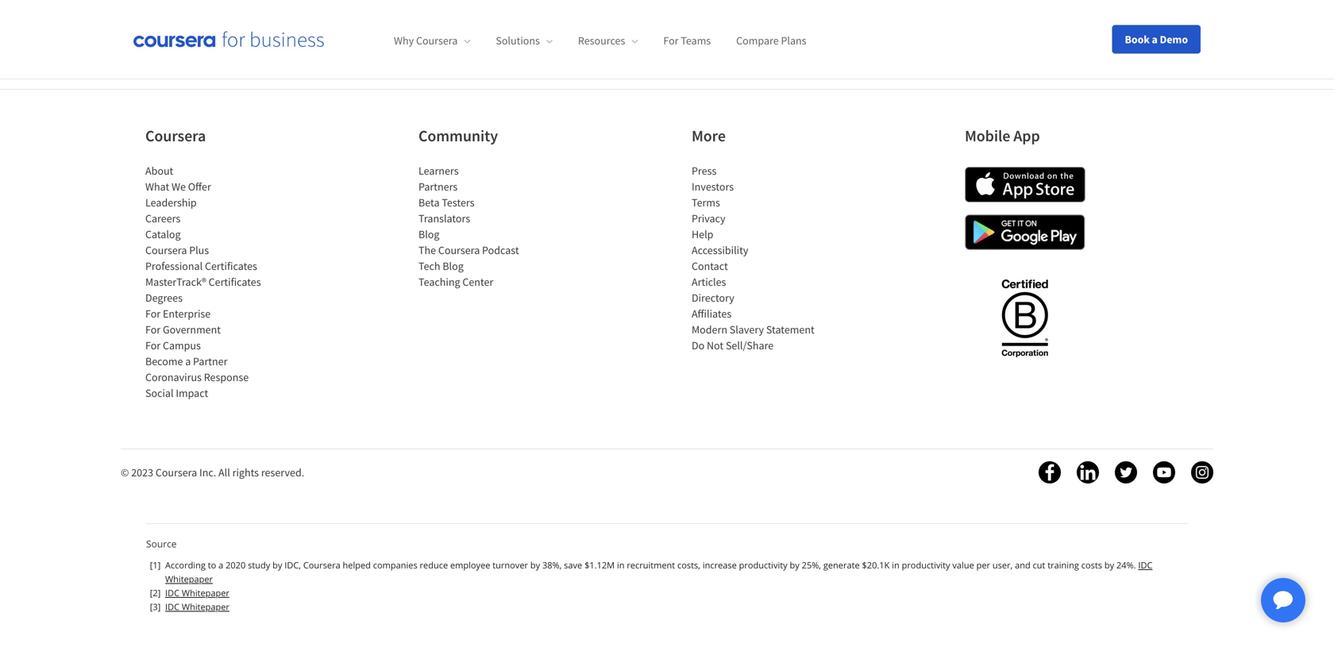 Task type: describe. For each thing, give the bounding box(es) containing it.
mastertrack®
[[145, 275, 206, 289]]

catalog
[[145, 227, 181, 242]]

demo
[[1161, 32, 1189, 46]]

we
[[172, 180, 186, 194]]

the coursera podcast link
[[419, 243, 519, 258]]

tech blog link
[[419, 259, 464, 274]]

book a demo button
[[1113, 25, 1201, 54]]

cut
[[1033, 560, 1046, 571]]

terms link
[[692, 196, 721, 210]]

translators link
[[419, 212, 471, 226]]

source
[[146, 538, 177, 551]]

for government link
[[145, 323, 221, 337]]

investors
[[692, 180, 734, 194]]

do
[[692, 339, 705, 353]]

coursera for business image
[[133, 31, 324, 47]]

press link
[[692, 164, 717, 178]]

2 in from the left
[[892, 560, 900, 571]]

blog link
[[419, 227, 440, 242]]

2020
[[226, 560, 246, 571]]

increase
[[703, 560, 737, 571]]

rights
[[233, 466, 259, 480]]

about link
[[145, 164, 173, 178]]

$1.12m
[[585, 560, 615, 571]]

1 by from the left
[[273, 560, 282, 571]]

solutions
[[496, 34, 540, 48]]

reduce
[[420, 560, 448, 571]]

coursera up about "link"
[[145, 126, 206, 146]]

coursera right why on the top of the page
[[416, 34, 458, 48]]

why coursera
[[394, 34, 458, 48]]

what we offer link
[[145, 180, 211, 194]]

careers link
[[145, 212, 181, 226]]

coronavirus response link
[[145, 370, 249, 385]]

mobile app
[[965, 126, 1041, 146]]

modern slavery statement link
[[692, 323, 815, 337]]

coronavirus
[[145, 370, 202, 385]]

testers
[[442, 196, 475, 210]]

a inside book a demo button
[[1153, 32, 1158, 46]]

book a demo
[[1126, 32, 1189, 46]]

24%.
[[1117, 560, 1137, 571]]

whitepaper for idc whitepaper
[[165, 573, 213, 585]]

why
[[394, 34, 414, 48]]

directory
[[692, 291, 735, 305]]

3 idc whitepaper link from the top
[[165, 601, 230, 613]]

a inside about what we offer leadership careers catalog coursera plus professional certificates mastertrack® certificates degrees for enterprise for government for campus become a partner coronavirus response social impact
[[185, 355, 191, 369]]

careers
[[145, 212, 181, 226]]

idc whitepaper
[[165, 560, 1153, 585]]

compare
[[737, 34, 779, 48]]

coursera inside about what we offer leadership careers catalog coursera plus professional certificates mastertrack® certificates degrees for enterprise for government for campus become a partner coronavirus response social impact
[[145, 243, 187, 258]]

turnover
[[493, 560, 528, 571]]

professional
[[145, 259, 203, 274]]

coursera twitter image
[[1116, 462, 1138, 484]]

logo of certified b corporation image
[[993, 270, 1058, 366]]

accessibility link
[[692, 243, 749, 258]]

download on the app store image
[[965, 167, 1086, 203]]

slavery
[[730, 323, 764, 337]]

partners
[[419, 180, 458, 194]]

solutions link
[[496, 34, 553, 48]]

0 vertical spatial certificates
[[205, 259, 257, 274]]

coursera youtube image
[[1154, 462, 1176, 484]]

terms
[[692, 196, 721, 210]]

costs,
[[678, 560, 701, 571]]

leadership
[[145, 196, 197, 210]]

coursera instagram image
[[1192, 462, 1214, 484]]

mastertrack® certificates link
[[145, 275, 261, 289]]

2 by from the left
[[531, 560, 540, 571]]

resources link
[[578, 34, 638, 48]]

help link
[[692, 227, 714, 242]]

plus
[[189, 243, 209, 258]]

companies
[[373, 560, 418, 571]]

2 vertical spatial idc
[[165, 601, 180, 613]]

2 productivity from the left
[[902, 560, 951, 571]]

$20.1k
[[863, 560, 890, 571]]

for teams
[[664, 34, 711, 48]]

2 vertical spatial a
[[219, 560, 223, 571]]

press
[[692, 164, 717, 178]]

for down degrees
[[145, 307, 161, 321]]

accessibility
[[692, 243, 749, 258]]

for teams link
[[664, 34, 711, 48]]

modern
[[692, 323, 728, 337]]

community
[[419, 126, 498, 146]]

1 vertical spatial blog
[[443, 259, 464, 274]]

helped
[[343, 560, 371, 571]]

investors link
[[692, 180, 734, 194]]

about what we offer leadership careers catalog coursera plus professional certificates mastertrack® certificates degrees for enterprise for government for campus become a partner coronavirus response social impact
[[145, 164, 261, 401]]

affiliates
[[692, 307, 732, 321]]

© 2023 coursera inc. all rights reserved.
[[121, 466, 304, 480]]

degrees link
[[145, 291, 183, 305]]

idc whitepaper idc whitepaper
[[165, 587, 230, 613]]

degrees
[[145, 291, 183, 305]]

list for community
[[419, 163, 554, 290]]

learners link
[[419, 164, 459, 178]]

whitepaper for idc whitepaper idc whitepaper
[[182, 587, 230, 599]]

for campus link
[[145, 339, 201, 353]]



Task type: locate. For each thing, give the bounding box(es) containing it.
38%,
[[543, 560, 562, 571]]

productivity left value
[[902, 560, 951, 571]]

for left teams
[[664, 34, 679, 48]]

for up for campus "link"
[[145, 323, 161, 337]]

idc inside idc whitepaper
[[1139, 560, 1153, 571]]

leadership link
[[145, 196, 197, 210]]

coursera facebook image
[[1039, 462, 1062, 484]]

1 list from the left
[[145, 163, 280, 401]]

campus
[[163, 339, 201, 353]]

a right book
[[1153, 32, 1158, 46]]

idc whitepaper link
[[165, 560, 1153, 585], [165, 587, 230, 599], [165, 601, 230, 613]]

2 list from the left
[[419, 163, 554, 290]]

0 horizontal spatial in
[[617, 560, 625, 571]]

a
[[1153, 32, 1158, 46], [185, 355, 191, 369], [219, 560, 223, 571]]

teaching
[[419, 275, 461, 289]]

0 vertical spatial whitepaper
[[165, 573, 213, 585]]

compare plans link
[[737, 34, 807, 48]]

2 vertical spatial whitepaper
[[182, 601, 230, 613]]

translators
[[419, 212, 471, 226]]

0 vertical spatial a
[[1153, 32, 1158, 46]]

blog up teaching center link
[[443, 259, 464, 274]]

3 list from the left
[[692, 163, 827, 354]]

become
[[145, 355, 183, 369]]

coursera right idc,
[[303, 560, 341, 571]]

0 vertical spatial idc whitepaper link
[[165, 560, 1153, 585]]

whitepaper
[[165, 573, 213, 585], [182, 587, 230, 599], [182, 601, 230, 613]]

costs
[[1082, 560, 1103, 571]]

blog up the
[[419, 227, 440, 242]]

0 vertical spatial blog
[[419, 227, 440, 242]]

0 horizontal spatial productivity
[[740, 560, 788, 571]]

list containing about
[[145, 163, 280, 401]]

by left idc,
[[273, 560, 282, 571]]

to
[[208, 560, 216, 571]]

1 horizontal spatial in
[[892, 560, 900, 571]]

idc,
[[285, 560, 301, 571]]

center
[[463, 275, 494, 289]]

coursera up tech blog link
[[439, 243, 480, 258]]

privacy link
[[692, 212, 726, 226]]

podcast
[[482, 243, 519, 258]]

1 horizontal spatial blog
[[443, 259, 464, 274]]

app
[[1014, 126, 1041, 146]]

productivity
[[740, 560, 788, 571], [902, 560, 951, 571]]

0 horizontal spatial a
[[185, 355, 191, 369]]

1 vertical spatial idc
[[165, 587, 180, 599]]

2 horizontal spatial list
[[692, 163, 827, 354]]

government
[[163, 323, 221, 337]]

employee
[[451, 560, 491, 571]]

by left 38%,
[[531, 560, 540, 571]]

1 idc whitepaper link from the top
[[165, 560, 1153, 585]]

list for coursera
[[145, 163, 280, 401]]

contact link
[[692, 259, 728, 274]]

for
[[664, 34, 679, 48], [145, 307, 161, 321], [145, 323, 161, 337], [145, 339, 161, 353]]

in right $1.12m
[[617, 560, 625, 571]]

directory link
[[692, 291, 735, 305]]

a down campus
[[185, 355, 191, 369]]

4 by from the left
[[1105, 560, 1115, 571]]

recruitment
[[627, 560, 676, 571]]

response
[[204, 370, 249, 385]]

idc for idc whitepaper
[[1139, 560, 1153, 571]]

1 vertical spatial whitepaper
[[182, 587, 230, 599]]

a right to
[[219, 560, 223, 571]]

by left 25%, at the bottom of page
[[790, 560, 800, 571]]

articles link
[[692, 275, 727, 289]]

1 horizontal spatial productivity
[[902, 560, 951, 571]]

get it on google play image
[[965, 215, 1086, 250]]

plans
[[781, 34, 807, 48]]

certificates down the professional certificates link
[[209, 275, 261, 289]]

compare plans
[[737, 34, 807, 48]]

list containing learners
[[419, 163, 554, 290]]

help
[[692, 227, 714, 242]]

1 horizontal spatial a
[[219, 560, 223, 571]]

certificates up mastertrack® certificates link
[[205, 259, 257, 274]]

25%,
[[802, 560, 822, 571]]

more
[[692, 126, 726, 146]]

1 productivity from the left
[[740, 560, 788, 571]]

0 horizontal spatial blog
[[419, 227, 440, 242]]

2 idc whitepaper link from the top
[[165, 587, 230, 599]]

coursera linkedin image
[[1077, 462, 1100, 484]]

list
[[145, 163, 280, 401], [419, 163, 554, 290], [692, 163, 827, 354]]

for up become
[[145, 339, 161, 353]]

partners link
[[419, 180, 458, 194]]

book
[[1126, 32, 1150, 46]]

coursera plus link
[[145, 243, 209, 258]]

1 vertical spatial a
[[185, 355, 191, 369]]

affiliates link
[[692, 307, 732, 321]]

2023
[[131, 466, 153, 480]]

user,
[[993, 560, 1013, 571]]

in
[[617, 560, 625, 571], [892, 560, 900, 571]]

1 in from the left
[[617, 560, 625, 571]]

1 vertical spatial certificates
[[209, 275, 261, 289]]

coursera
[[416, 34, 458, 48], [145, 126, 206, 146], [145, 243, 187, 258], [439, 243, 480, 258], [156, 466, 197, 480], [303, 560, 341, 571]]

2 horizontal spatial a
[[1153, 32, 1158, 46]]

according to a 2020 study by idc, coursera helped companies reduce employee turnover by 38%, save $1.12m in recruitment costs, increase productivity by 25%, generate $20.1k in productivity value per user, and cut training costs by 24%.
[[165, 560, 1139, 571]]

list containing press
[[692, 163, 827, 354]]

partner
[[193, 355, 228, 369]]

1 horizontal spatial list
[[419, 163, 554, 290]]

coursera down 'catalog'
[[145, 243, 187, 258]]

learners
[[419, 164, 459, 178]]

teams
[[681, 34, 711, 48]]

inc.
[[199, 466, 216, 480]]

by left the 24%.
[[1105, 560, 1115, 571]]

about
[[145, 164, 173, 178]]

study
[[248, 560, 270, 571]]

catalog link
[[145, 227, 181, 242]]

1 vertical spatial idc whitepaper link
[[165, 587, 230, 599]]

sell/share
[[726, 339, 774, 353]]

resources
[[578, 34, 626, 48]]

privacy
[[692, 212, 726, 226]]

whitepaper inside idc whitepaper
[[165, 573, 213, 585]]

3 by from the left
[[790, 560, 800, 571]]

productivity right increase
[[740, 560, 788, 571]]

idc for idc whitepaper idc whitepaper
[[165, 587, 180, 599]]

impact
[[176, 386, 208, 401]]

all
[[219, 466, 230, 480]]

press investors terms privacy help accessibility contact articles directory affiliates modern slavery statement do not sell/share
[[692, 164, 815, 353]]

generate
[[824, 560, 860, 571]]

reserved.
[[261, 466, 304, 480]]

in right the $20.1k
[[892, 560, 900, 571]]

professional certificates link
[[145, 259, 257, 274]]

according
[[165, 560, 206, 571]]

coursera left inc.
[[156, 466, 197, 480]]

training
[[1048, 560, 1080, 571]]

mobile
[[965, 126, 1011, 146]]

teaching center link
[[419, 275, 494, 289]]

0 vertical spatial idc
[[1139, 560, 1153, 571]]

contact
[[692, 259, 728, 274]]

social impact link
[[145, 386, 208, 401]]

articles
[[692, 275, 727, 289]]

list for more
[[692, 163, 827, 354]]

2 vertical spatial idc whitepaper link
[[165, 601, 230, 613]]

per
[[977, 560, 991, 571]]

0 horizontal spatial list
[[145, 163, 280, 401]]

beta testers link
[[419, 196, 475, 210]]

for enterprise link
[[145, 307, 211, 321]]

do not sell/share link
[[692, 339, 774, 353]]

©
[[121, 466, 129, 480]]

coursera inside 'learners partners beta testers translators blog the coursera podcast tech blog teaching center'
[[439, 243, 480, 258]]



Task type: vqa. For each thing, say whether or not it's contained in the screenshot.
Professor
no



